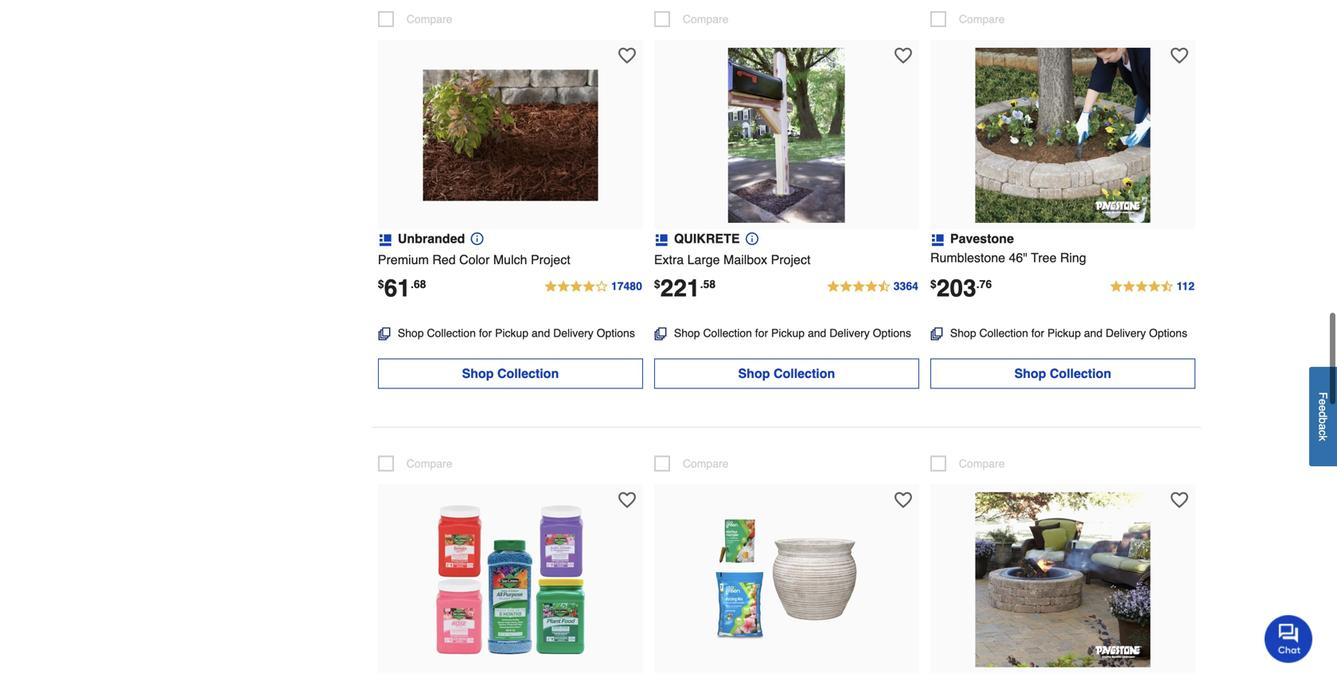Task type: describe. For each thing, give the bounding box(es) containing it.
$ 221 .58
[[654, 275, 716, 302]]

61
[[384, 275, 411, 302]]

3364
[[894, 280, 919, 293]]

3 shop collection link from the left
[[931, 359, 1196, 389]]

3 pickup from the left
[[1048, 327, 1081, 340]]

gr_3939 element
[[378, 456, 452, 472]]

mulch
[[493, 252, 527, 267]]

gr_9481 element
[[654, 456, 729, 472]]

compare for gr_3939 element in the left bottom of the page
[[407, 457, 452, 470]]

1 e from the top
[[1317, 399, 1330, 405]]

c
[[1317, 430, 1330, 436]]

f e e d b a c k
[[1317, 392, 1330, 441]]

2 and from the left
[[808, 327, 827, 340]]

shop collection for 3rd shop collection link from right
[[462, 366, 559, 381]]

221
[[660, 275, 700, 302]]

compare for gr_8221 element
[[683, 13, 729, 26]]

$ 61 .68
[[378, 275, 426, 302]]

pavestone rumblestone 46" tree ring
[[931, 231, 1087, 265]]

gr_8221 element
[[654, 11, 729, 27]]

rumblestone
[[931, 250, 1006, 265]]

3 and from the left
[[1084, 327, 1103, 340]]

pavestone rumblestone 46" round fire pit image
[[976, 492, 1151, 668]]

sta-green sta-green plant food image
[[423, 492, 598, 668]]

chat invite button image
[[1265, 615, 1314, 663]]

1 options from the left
[[597, 327, 635, 340]]

gr_5088 element
[[931, 456, 1005, 472]]

compare for gr_5089 element
[[959, 13, 1005, 26]]

$ for 61
[[378, 278, 384, 291]]

3 shop collection for pickup and delivery options from the left
[[950, 327, 1188, 340]]

shop collection for second shop collection link from left
[[738, 366, 835, 381]]

2 shop collection for pickup and delivery options from the left
[[674, 327, 911, 340]]

2 e from the top
[[1317, 405, 1330, 412]]

2 project from the left
[[771, 252, 811, 267]]

2 pickup from the left
[[771, 327, 805, 340]]

shop collection for first shop collection link from the right
[[1015, 366, 1112, 381]]

mailbox
[[724, 252, 768, 267]]

2 options from the left
[[873, 327, 911, 340]]

ring
[[1060, 250, 1087, 265]]

unbranded premium red color mulch project image
[[423, 48, 598, 223]]

extra large mailbox project
[[654, 252, 811, 267]]

premium
[[378, 252, 429, 267]]

3 delivery from the left
[[1106, 327, 1146, 340]]

203
[[937, 275, 977, 302]]

compare for gr_2836 element
[[407, 13, 452, 26]]

1 pickup from the left
[[495, 327, 529, 340]]

gr_5089 element
[[931, 11, 1005, 27]]

4.5 stars image for 221
[[826, 278, 919, 297]]

.76
[[977, 278, 992, 291]]

yes image for quikrete
[[746, 233, 759, 245]]

unbranded
[[398, 231, 465, 246]]

gr_2836 element
[[378, 11, 452, 27]]



Task type: locate. For each thing, give the bounding box(es) containing it.
compare for gr_5088 element
[[959, 457, 1005, 470]]

2 yes image from the left
[[746, 233, 759, 245]]

1 4.5 stars image from the left
[[826, 278, 919, 297]]

actual price $61.68 element
[[378, 275, 426, 302]]

$
[[378, 278, 384, 291], [654, 278, 660, 291], [931, 278, 937, 291]]

$ inside $ 61 .68
[[378, 278, 384, 291]]

$ inside $ 203 .76
[[931, 278, 937, 291]]

extra
[[654, 252, 684, 267]]

compare inside gr_2836 element
[[407, 13, 452, 26]]

1 project from the left
[[531, 252, 571, 267]]

1 delivery from the left
[[553, 327, 594, 340]]

2 horizontal spatial shop collection link
[[931, 359, 1196, 389]]

compare inside gr_9481 element
[[683, 457, 729, 470]]

2 horizontal spatial for
[[1032, 327, 1045, 340]]

yes image
[[471, 233, 484, 245], [746, 233, 759, 245]]

1 shop collection link from the left
[[378, 359, 643, 389]]

2 4.5 stars image from the left
[[1109, 278, 1196, 297]]

options down 112 at top
[[1149, 327, 1188, 340]]

2 shop collection link from the left
[[654, 359, 919, 389]]

1 and from the left
[[532, 327, 550, 340]]

$ for 203
[[931, 278, 937, 291]]

collection
[[427, 327, 476, 340], [703, 327, 752, 340], [980, 327, 1029, 340], [497, 366, 559, 381], [774, 366, 835, 381], [1050, 366, 1112, 381]]

4 stars image
[[544, 278, 643, 297]]

2 horizontal spatial pickup
[[1048, 327, 1081, 340]]

1 horizontal spatial shop collection
[[738, 366, 835, 381]]

3 for from the left
[[1032, 327, 1045, 340]]

0 horizontal spatial delivery
[[553, 327, 594, 340]]

$ for 221
[[654, 278, 660, 291]]

actual price $203.76 element
[[931, 275, 992, 302]]

2 for from the left
[[755, 327, 768, 340]]

quikrete
[[674, 231, 740, 246]]

shop collection for pickup and delivery options
[[398, 327, 635, 340], [674, 327, 911, 340], [950, 327, 1188, 340]]

project
[[531, 252, 571, 267], [771, 252, 811, 267]]

1 $ from the left
[[378, 278, 384, 291]]

color
[[459, 252, 490, 267]]

112
[[1177, 280, 1195, 293]]

red
[[432, 252, 456, 267]]

compare for gr_9481 element
[[683, 457, 729, 470]]

2 horizontal spatial and
[[1084, 327, 1103, 340]]

b
[[1317, 418, 1330, 424]]

0 horizontal spatial shop collection
[[462, 366, 559, 381]]

$ inside $ 221 .58
[[654, 278, 660, 291]]

4.5 stars image for 203
[[1109, 278, 1196, 297]]

0 horizontal spatial pickup
[[495, 327, 529, 340]]

1 horizontal spatial for
[[755, 327, 768, 340]]

4.5 stars image containing 112
[[1109, 278, 1196, 297]]

.68
[[411, 278, 426, 291]]

1 horizontal spatial delivery
[[830, 327, 870, 340]]

compare inside gr_3939 element
[[407, 457, 452, 470]]

$ right 3364
[[931, 278, 937, 291]]

0 vertical spatial heart outline image
[[618, 47, 636, 65]]

a
[[1317, 424, 1330, 430]]

1 yes image from the left
[[471, 233, 484, 245]]

2 horizontal spatial shop collection
[[1015, 366, 1112, 381]]

shop
[[398, 327, 424, 340], [674, 327, 700, 340], [950, 327, 977, 340], [462, 366, 494, 381], [738, 366, 770, 381], [1015, 366, 1047, 381]]

1 horizontal spatial 4.5 stars image
[[1109, 278, 1196, 297]]

3 $ from the left
[[931, 278, 937, 291]]

0 horizontal spatial heart outline image
[[618, 47, 636, 65]]

options down 3364
[[873, 327, 911, 340]]

3 shop collection from the left
[[1015, 366, 1112, 381]]

pavestone
[[950, 231, 1014, 246]]

yes image for unbranded
[[471, 233, 484, 245]]

1 horizontal spatial shop collection for pickup and delivery options
[[674, 327, 911, 340]]

for down color
[[479, 327, 492, 340]]

allen + roth allen + roth white wash terracotta planter,  potting mix and  mini plant food spikes image
[[699, 492, 874, 668]]

1 vertical spatial heart outline image
[[895, 492, 912, 509]]

2 horizontal spatial shop collection for pickup and delivery options
[[950, 327, 1188, 340]]

17480
[[611, 280, 642, 293]]

$ 203 .76
[[931, 275, 992, 302]]

2 delivery from the left
[[830, 327, 870, 340]]

2 horizontal spatial $
[[931, 278, 937, 291]]

0 horizontal spatial for
[[479, 327, 492, 340]]

2 horizontal spatial options
[[1149, 327, 1188, 340]]

d
[[1317, 412, 1330, 418]]

delivery
[[553, 327, 594, 340], [830, 327, 870, 340], [1106, 327, 1146, 340]]

1 horizontal spatial options
[[873, 327, 911, 340]]

tree
[[1031, 250, 1057, 265]]

1 horizontal spatial and
[[808, 327, 827, 340]]

k
[[1317, 436, 1330, 441]]

1 horizontal spatial yes image
[[746, 233, 759, 245]]

3 options from the left
[[1149, 327, 1188, 340]]

2 shop collection from the left
[[738, 366, 835, 381]]

compare inside gr_8221 element
[[683, 13, 729, 26]]

premium red color mulch project
[[378, 252, 571, 267]]

project right mulch
[[531, 252, 571, 267]]

yes image up mailbox on the top right of the page
[[746, 233, 759, 245]]

4.5 stars image
[[826, 278, 919, 297], [1109, 278, 1196, 297]]

1 horizontal spatial shop collection link
[[654, 359, 919, 389]]

for down the tree
[[1032, 327, 1045, 340]]

46"
[[1009, 250, 1028, 265]]

1 shop collection for pickup and delivery options from the left
[[398, 327, 635, 340]]

heart outline image
[[895, 47, 912, 65], [1171, 47, 1188, 65], [618, 492, 636, 509], [1171, 492, 1188, 509]]

compare inside gr_5088 element
[[959, 457, 1005, 470]]

pavestone rumblestone 46" tree ring image
[[976, 48, 1151, 223]]

0 horizontal spatial $
[[378, 278, 384, 291]]

0 horizontal spatial options
[[597, 327, 635, 340]]

$ down premium
[[378, 278, 384, 291]]

1 horizontal spatial $
[[654, 278, 660, 291]]

2 horizontal spatial delivery
[[1106, 327, 1146, 340]]

f
[[1317, 392, 1330, 399]]

heart outline image
[[618, 47, 636, 65], [895, 492, 912, 509]]

for down mailbox on the top right of the page
[[755, 327, 768, 340]]

large
[[688, 252, 720, 267]]

1 horizontal spatial pickup
[[771, 327, 805, 340]]

$ down extra
[[654, 278, 660, 291]]

options down 17480
[[597, 327, 635, 340]]

e
[[1317, 399, 1330, 405], [1317, 405, 1330, 412]]

e up d
[[1317, 399, 1330, 405]]

e up b
[[1317, 405, 1330, 412]]

0 horizontal spatial shop collection for pickup and delivery options
[[398, 327, 635, 340]]

yes image up color
[[471, 233, 484, 245]]

quikrete extra large mailbox project image
[[699, 48, 874, 223]]

compare inside gr_5089 element
[[959, 13, 1005, 26]]

0 horizontal spatial yes image
[[471, 233, 484, 245]]

shop collection
[[462, 366, 559, 381], [738, 366, 835, 381], [1015, 366, 1112, 381]]

compare
[[407, 13, 452, 26], [683, 13, 729, 26], [959, 13, 1005, 26], [407, 457, 452, 470], [683, 457, 729, 470], [959, 457, 1005, 470]]

1 shop collection from the left
[[462, 366, 559, 381]]

actual price $221.58 element
[[654, 275, 716, 302]]

pickup
[[495, 327, 529, 340], [771, 327, 805, 340], [1048, 327, 1081, 340]]

.58
[[700, 278, 716, 291]]

project right mailbox on the top right of the page
[[771, 252, 811, 267]]

options
[[597, 327, 635, 340], [873, 327, 911, 340], [1149, 327, 1188, 340]]

for
[[479, 327, 492, 340], [755, 327, 768, 340], [1032, 327, 1045, 340]]

0 horizontal spatial 4.5 stars image
[[826, 278, 919, 297]]

and
[[532, 327, 550, 340], [808, 327, 827, 340], [1084, 327, 1103, 340]]

1 horizontal spatial heart outline image
[[895, 492, 912, 509]]

1 for from the left
[[479, 327, 492, 340]]

2 $ from the left
[[654, 278, 660, 291]]

f e e d b a c k button
[[1310, 367, 1337, 467]]

1 horizontal spatial project
[[771, 252, 811, 267]]

shop collection link
[[378, 359, 643, 389], [654, 359, 919, 389], [931, 359, 1196, 389]]

0 horizontal spatial shop collection link
[[378, 359, 643, 389]]

0 horizontal spatial project
[[531, 252, 571, 267]]

0 horizontal spatial and
[[532, 327, 550, 340]]

4.5 stars image containing 3364
[[826, 278, 919, 297]]



Task type: vqa. For each thing, say whether or not it's contained in the screenshot.
&
no



